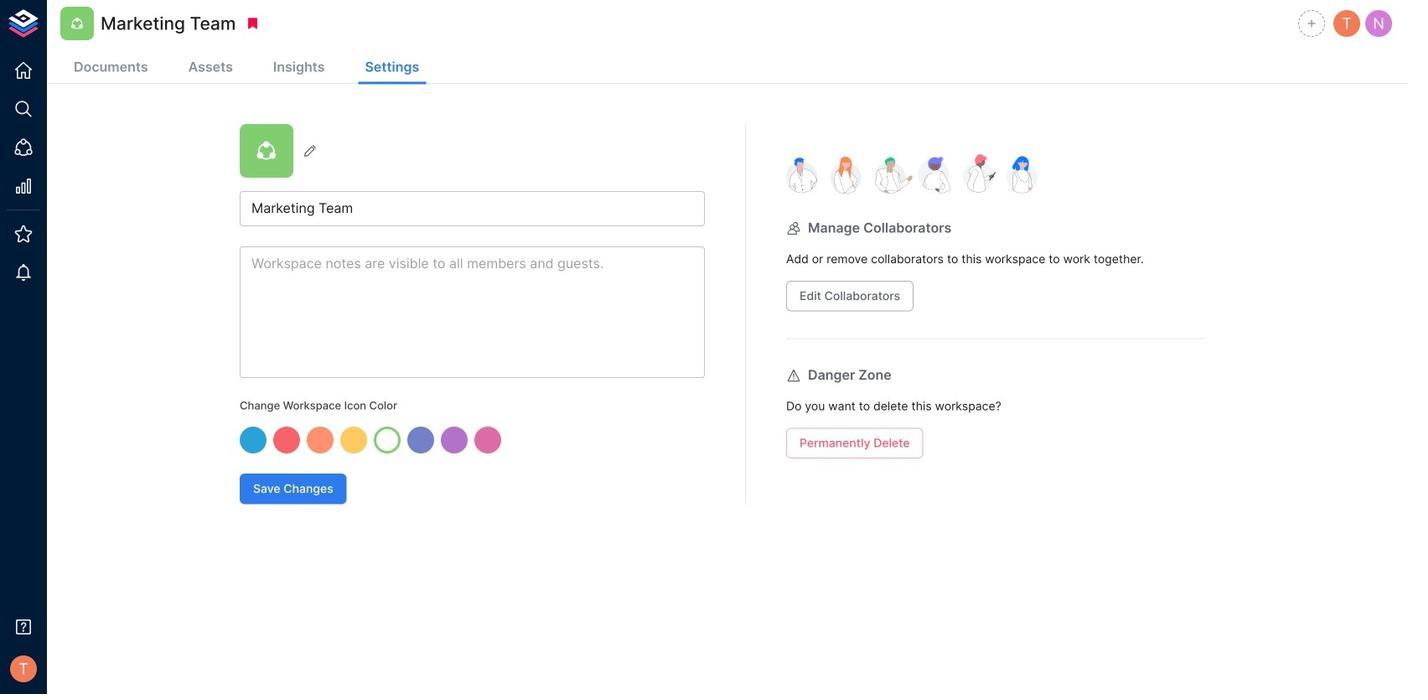 Task type: locate. For each thing, give the bounding box(es) containing it.
Workspace notes are visible to all members and guests. text field
[[240, 247, 705, 378]]

remove bookmark image
[[245, 16, 260, 31]]



Task type: describe. For each thing, give the bounding box(es) containing it.
Workspace Name text field
[[240, 191, 705, 226]]



Task type: vqa. For each thing, say whether or not it's contained in the screenshot.
Workspace Name Text Field
yes



